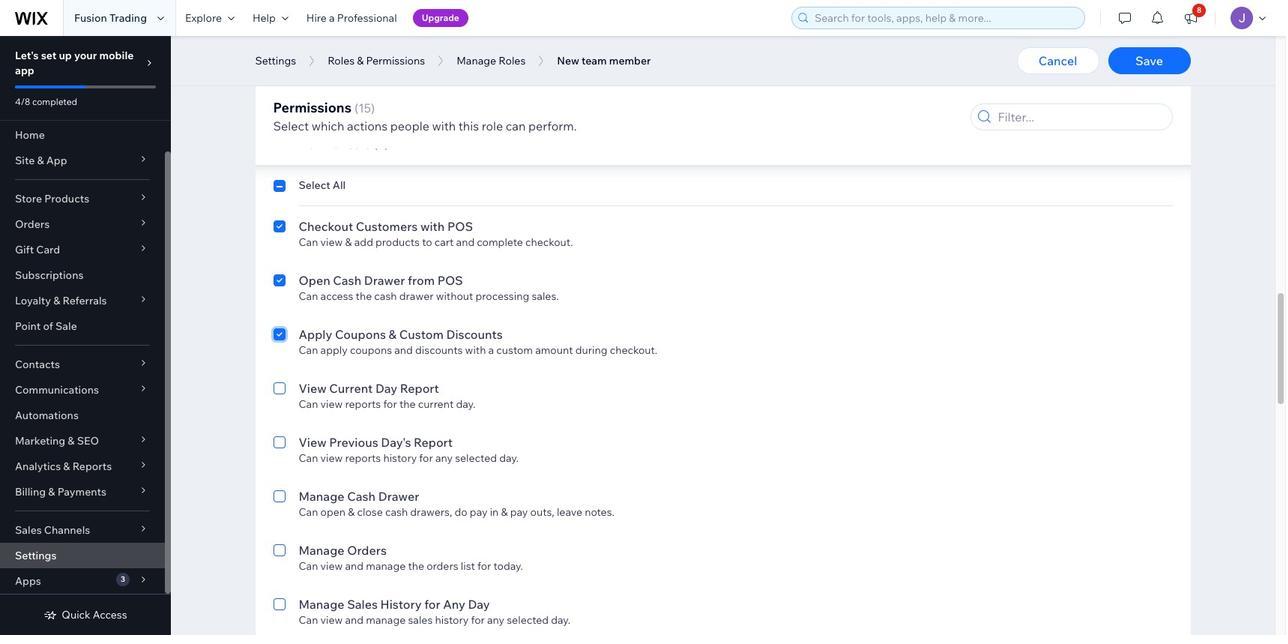 Task type: describe. For each thing, give the bounding box(es) containing it.
cash for manage
[[347, 489, 376, 504]]

gift card
[[15, 243, 60, 256]]

which
[[312, 118, 344, 133]]

history inside manage sales history for any day can view and manage sales history for any selected day.
[[435, 613, 469, 627]]

do
[[455, 505, 468, 519]]

new team member button
[[550, 49, 659, 72]]

settings for settings link
[[15, 549, 57, 562]]

communications button
[[0, 377, 165, 403]]

site
[[15, 154, 35, 167]]

actions
[[347, 118, 388, 133]]

manage sales history for any day can view and manage sales history for any selected day.
[[299, 597, 571, 627]]

access
[[93, 608, 127, 622]]

any inside view previous day's report can view reports history for any selected day.
[[436, 451, 453, 465]]

can inside manage store (limited access) can view and manage store products, categories, settings and more, but cannot access sensitive data like orders and abandoned carts.
[[299, 84, 318, 97]]

manage inside manage store (limited access) can view and manage store products, categories, settings and more, but cannot access sensitive data like orders and abandoned carts.
[[366, 84, 406, 97]]

set
[[41, 49, 56, 62]]

processing
[[476, 289, 530, 303]]

and inside manage orders can view and manage the orders list for today.
[[345, 559, 364, 573]]

the inside manage orders can view and manage the orders list for today.
[[408, 559, 424, 573]]

& inside button
[[357, 54, 364, 67]]

apps
[[15, 574, 41, 588]]

mobile
[[99, 49, 134, 62]]

sale for point of sale
[[55, 319, 77, 333]]

roles inside button
[[328, 54, 355, 67]]

sales inside popup button
[[15, 523, 42, 537]]

list
[[461, 559, 475, 573]]

can inside apply coupons & custom discounts can apply coupons and discounts with a custom amount during checkout.
[[299, 343, 318, 357]]

& left reports
[[63, 460, 70, 473]]

day. inside view previous day's report can view reports history for any selected day.
[[499, 451, 519, 465]]

your
[[74, 49, 97, 62]]

automations link
[[0, 403, 165, 428]]

open
[[321, 505, 346, 519]]

selected inside manage sales history for any day can view and manage sales history for any selected day.
[[507, 613, 549, 627]]

hire a professional
[[307, 11, 397, 25]]

pos inside open cash drawer from pos can access the cash drawer without processing sales.
[[438, 273, 463, 288]]

select all
[[299, 178, 346, 192]]

1 can from the top
[[299, 30, 318, 43]]

save
[[1136, 53, 1164, 68]]

home link
[[0, 122, 165, 148]]

all
[[333, 178, 346, 192]]

roles inside 'button'
[[499, 54, 526, 67]]

8
[[1197, 5, 1202, 15]]

report for view current day report
[[400, 381, 439, 396]]

manage cash drawer can open & close cash drawers, do pay in & pay outs, leave notes.
[[299, 489, 615, 519]]

products
[[376, 235, 420, 249]]

like
[[794, 84, 811, 97]]

gift card button
[[0, 237, 165, 262]]

notes.
[[585, 505, 615, 519]]

upgrade
[[422, 12, 459, 23]]

with inside checkout customers with pos can view & add products to cart and complete checkout.
[[421, 219, 445, 234]]

orders inside manage orders can view and manage the orders list for today.
[[347, 543, 387, 558]]

can inside manage sales history for any day can view and manage sales history for any selected day.
[[299, 613, 318, 627]]

save button
[[1108, 47, 1191, 74]]

people
[[390, 118, 429, 133]]

checkout. inside apply coupons & custom discounts can apply coupons and discounts with a custom amount during checkout.
[[610, 343, 658, 357]]

team
[[582, 54, 607, 67]]

roles & permissions button
[[320, 49, 433, 72]]

coupons
[[335, 327, 386, 342]]

help
[[253, 11, 276, 25]]

settings button
[[248, 49, 304, 72]]

drawers,
[[410, 505, 452, 519]]

select inside permissions ( 15 ) select which actions people with this role can perform.
[[273, 118, 309, 133]]

orders inside manage store (limited access) can view and manage store products, categories, settings and more, but cannot access sensitive data like orders and abandoned carts.
[[813, 84, 845, 97]]

store inside manage store (limited access) can view and manage store products, categories, settings and more, but cannot access sensitive data like orders and abandoned carts.
[[347, 67, 378, 82]]

card
[[36, 243, 60, 256]]

products
[[44, 192, 89, 205]]

discounts
[[446, 327, 503, 342]]

selected inside view previous day's report can view reports history for any selected day.
[[455, 451, 497, 465]]

quick access button
[[44, 608, 127, 622]]

can
[[506, 118, 526, 133]]

custom
[[399, 327, 444, 342]]

with inside permissions ( 15 ) select which actions people with this role can perform.
[[432, 118, 456, 133]]

for inside manage orders can view and manage the orders list for today.
[[478, 559, 491, 573]]

4/8 completed
[[15, 96, 77, 107]]

access)
[[430, 67, 474, 82]]

sidebar element
[[0, 36, 171, 635]]

marketing
[[15, 434, 65, 448]]

fusion
[[74, 11, 107, 25]]

2 pay from the left
[[510, 505, 528, 519]]

referrals
[[63, 294, 107, 307]]

manage for orders
[[299, 543, 345, 558]]

analytics & reports button
[[0, 454, 165, 479]]

manage for sales
[[299, 597, 345, 612]]

store inside dropdown button
[[15, 192, 42, 205]]

access inside manage store (limited access) can view and manage store products, categories, settings and more, but cannot access sensitive data like orders and abandoned carts.
[[689, 84, 722, 97]]

billing & payments button
[[0, 479, 165, 505]]

store products button
[[0, 186, 165, 211]]

a inside apply coupons & custom discounts can apply coupons and discounts with a custom amount during checkout.
[[488, 343, 494, 357]]

view inside the 'view current day report can view reports for the current day.'
[[321, 397, 343, 411]]

current
[[329, 381, 373, 396]]

1 pay from the left
[[470, 505, 488, 519]]

loyalty
[[15, 294, 51, 307]]

payments
[[57, 485, 106, 499]]

subscriptions
[[15, 268, 84, 282]]

during
[[576, 343, 608, 357]]

today.
[[494, 559, 523, 573]]

3 inside sidebar element
[[121, 574, 125, 584]]

history inside view previous day's report can view reports history for any selected day.
[[383, 451, 417, 465]]

billing & payments
[[15, 485, 106, 499]]

& inside apply coupons & custom discounts can apply coupons and discounts with a custom amount during checkout.
[[389, 327, 397, 342]]

1 manage from the top
[[366, 30, 406, 43]]

day. inside manage sales history for any day can view and manage sales history for any selected day.
[[551, 613, 571, 627]]

app
[[15, 64, 34, 77]]

store inside manage store (limited access) can view and manage store products, categories, settings and more, but cannot access sensitive data like orders and abandoned carts.
[[408, 84, 433, 97]]

cancel button
[[1017, 47, 1099, 74]]

app
[[46, 154, 67, 167]]

cash inside manage cash drawer can open & close cash drawers, do pay in & pay outs, leave notes.
[[385, 505, 408, 519]]

analytics & reports
[[15, 460, 112, 473]]

point of sale
[[15, 319, 77, 333]]

site & app button
[[0, 148, 165, 173]]

checkout customers with pos can view & add products to cart and complete checkout.
[[299, 219, 573, 249]]

home
[[15, 128, 45, 142]]

settings
[[541, 84, 580, 97]]

can inside manage cash drawer can open & close cash drawers, do pay in & pay outs, leave notes.
[[299, 505, 318, 519]]

help button
[[244, 0, 298, 36]]

and inside manage sales history for any day can view and manage sales history for any selected day.
[[345, 613, 364, 627]]

up
[[59, 49, 72, 62]]

store left "settings,"
[[654, 30, 679, 43]]

& inside checkout customers with pos can view & add products to cart and complete checkout.
[[345, 235, 352, 249]]

discounts
[[415, 343, 463, 357]]

outs,
[[530, 505, 555, 519]]

view for view previous day's report
[[299, 435, 327, 450]]

cannot
[[653, 84, 687, 97]]

) inside permissions ( 15 ) select which actions people with this role can perform.
[[371, 100, 375, 115]]

channels
[[44, 523, 90, 537]]

professional
[[337, 11, 397, 25]]

from
[[408, 273, 435, 288]]

manage for roles
[[457, 54, 496, 67]]

day. inside the 'view current day report can view reports for the current day.'
[[456, 397, 476, 411]]

the inside the 'view current day report can view reports for the current day.'
[[400, 397, 416, 411]]

new team member
[[557, 54, 651, 67]]

customers
[[356, 219, 418, 234]]

automations
[[15, 409, 79, 422]]

for left any
[[424, 597, 441, 612]]



Task type: vqa. For each thing, say whether or not it's contained in the screenshot.
rightmost "Blog"
no



Task type: locate. For each thing, give the bounding box(es) containing it.
can view and manage store products, categories, orders, sales channels, store settings, shipping and tax.
[[299, 30, 808, 43]]

0 vertical spatial permissions
[[366, 54, 425, 67]]

0 vertical spatial day
[[376, 381, 398, 396]]

can
[[299, 30, 318, 43], [299, 84, 318, 97], [299, 235, 318, 249], [299, 289, 318, 303], [299, 343, 318, 357], [299, 397, 318, 411], [299, 451, 318, 465], [299, 505, 318, 519], [299, 559, 318, 573], [299, 613, 318, 627]]

permissions up which
[[273, 99, 352, 116]]

1 vertical spatial )
[[385, 136, 389, 151]]

1 horizontal spatial sale
[[347, 136, 371, 151]]

1 horizontal spatial )
[[385, 136, 389, 151]]

1 horizontal spatial access
[[689, 84, 722, 97]]

7 view from the top
[[321, 613, 343, 627]]

0 horizontal spatial selected
[[455, 451, 497, 465]]

1 horizontal spatial of
[[332, 136, 344, 151]]

store left the products
[[15, 192, 42, 205]]

of for point of sale ( 3 )
[[332, 136, 344, 151]]

0 horizontal spatial sales
[[15, 523, 42, 537]]

0 horizontal spatial (
[[355, 100, 359, 115]]

amount
[[535, 343, 573, 357]]

0 horizontal spatial roles
[[328, 54, 355, 67]]

manage inside manage cash drawer can open & close cash drawers, do pay in & pay outs, leave notes.
[[299, 489, 345, 504]]

0 horizontal spatial orders
[[427, 559, 459, 573]]

0 horizontal spatial permissions
[[273, 99, 352, 116]]

apply
[[299, 327, 332, 342]]

can inside view previous day's report can view reports history for any selected day.
[[299, 451, 318, 465]]

manage for store
[[299, 67, 345, 82]]

0 vertical spatial history
[[383, 451, 417, 465]]

sale down loyalty & referrals
[[55, 319, 77, 333]]

2 products, from the top
[[436, 84, 482, 97]]

1 horizontal spatial any
[[487, 613, 505, 627]]

1 view from the top
[[321, 30, 343, 43]]

0 vertical spatial access
[[689, 84, 722, 97]]

of
[[332, 136, 344, 151], [43, 319, 53, 333]]

abandoned
[[868, 84, 924, 97]]

3 view from the top
[[321, 235, 343, 249]]

store up the "15"
[[347, 67, 378, 82]]

this
[[459, 118, 479, 133]]

permissions ( 15 ) select which actions people with this role can perform.
[[273, 99, 577, 133]]

4 can from the top
[[299, 289, 318, 303]]

any inside manage sales history for any day can view and manage sales history for any selected day.
[[487, 613, 505, 627]]

orders left list
[[427, 559, 459, 573]]

0 vertical spatial the
[[356, 289, 372, 303]]

1 vertical spatial cash
[[347, 489, 376, 504]]

1 view from the top
[[299, 381, 327, 396]]

0 horizontal spatial access
[[321, 289, 353, 303]]

1 horizontal spatial a
[[488, 343, 494, 357]]

0 vertical spatial report
[[400, 381, 439, 396]]

1 vertical spatial a
[[488, 343, 494, 357]]

point down which
[[300, 136, 330, 151]]

1 horizontal spatial sales
[[347, 597, 378, 612]]

7 can from the top
[[299, 451, 318, 465]]

cash inside open cash drawer from pos can access the cash drawer without processing sales.
[[333, 273, 361, 288]]

the up coupons at the bottom left
[[356, 289, 372, 303]]

leave
[[557, 505, 583, 519]]

report up current on the bottom left of page
[[400, 381, 439, 396]]

6 view from the top
[[321, 559, 343, 573]]

completed
[[32, 96, 77, 107]]

2 roles from the left
[[499, 54, 526, 67]]

for
[[383, 397, 397, 411], [419, 451, 433, 465], [478, 559, 491, 573], [424, 597, 441, 612], [471, 613, 485, 627]]

contacts
[[15, 358, 60, 371]]

permissions inside button
[[366, 54, 425, 67]]

checkout
[[299, 219, 353, 234]]

roles down can view and manage store products, categories, orders, sales channels, store settings, shipping and tax.
[[499, 54, 526, 67]]

0 vertical spatial select
[[273, 118, 309, 133]]

manage for cash
[[299, 489, 345, 504]]

selected
[[455, 451, 497, 465], [507, 613, 549, 627]]

sale inside sidebar element
[[55, 319, 77, 333]]

& right loyalty
[[53, 294, 60, 307]]

view inside manage sales history for any day can view and manage sales history for any selected day.
[[321, 613, 343, 627]]

& inside popup button
[[37, 154, 44, 167]]

sales left history
[[347, 597, 378, 612]]

1 vertical spatial day.
[[499, 451, 519, 465]]

reports inside view previous day's report can view reports history for any selected day.
[[345, 451, 381, 465]]

1 vertical spatial sales
[[347, 597, 378, 612]]

1 vertical spatial point
[[15, 319, 41, 333]]

9 can from the top
[[299, 559, 318, 573]]

select left which
[[273, 118, 309, 133]]

view inside manage store (limited access) can view and manage store products, categories, settings and more, but cannot access sensitive data like orders and abandoned carts.
[[321, 84, 343, 97]]

Filter... field
[[994, 104, 1168, 130]]

settings inside button
[[255, 54, 296, 67]]

communications
[[15, 383, 99, 397]]

manage inside manage sales history for any day can view and manage sales history for any selected day.
[[366, 613, 406, 627]]

5 view from the top
[[321, 451, 343, 465]]

a down the discounts
[[488, 343, 494, 357]]

pay left outs, on the left bottom
[[510, 505, 528, 519]]

1 vertical spatial checkout.
[[610, 343, 658, 357]]

manage inside manage sales history for any day can view and manage sales history for any selected day.
[[299, 597, 345, 612]]

reports inside the 'view current day report can view reports for the current day.'
[[345, 397, 381, 411]]

(limited
[[381, 67, 428, 82]]

and inside checkout customers with pos can view & add products to cart and complete checkout.
[[456, 235, 475, 249]]

roles down hire a professional
[[328, 54, 355, 67]]

more,
[[604, 84, 632, 97]]

manage inside manage store (limited access) can view and manage store products, categories, settings and more, but cannot access sensitive data like orders and abandoned carts.
[[299, 67, 345, 82]]

day right current
[[376, 381, 398, 396]]

drawer for open
[[378, 489, 419, 504]]

settings
[[255, 54, 296, 67], [15, 549, 57, 562]]

sales inside manage sales history for any day can view and manage sales history for any selected day.
[[347, 597, 378, 612]]

drawer up close
[[378, 489, 419, 504]]

1 vertical spatial categories,
[[485, 84, 539, 97]]

manage store (limited access) can view and manage store products, categories, settings and more, but cannot access sensitive data like orders and abandoned carts.
[[299, 67, 953, 97]]

( down actions
[[374, 136, 378, 151]]

0 vertical spatial pos
[[448, 219, 473, 234]]

1 vertical spatial select
[[299, 178, 330, 192]]

day
[[376, 381, 398, 396], [468, 597, 490, 612]]

6 can from the top
[[299, 397, 318, 411]]

orders
[[15, 217, 50, 231], [347, 543, 387, 558]]

current
[[418, 397, 454, 411]]

previous
[[329, 435, 378, 450]]

0 vertical spatial products,
[[436, 30, 482, 43]]

categories, inside manage store (limited access) can view and manage store products, categories, settings and more, but cannot access sensitive data like orders and abandoned carts.
[[485, 84, 539, 97]]

sales up the team
[[578, 30, 603, 43]]

can inside open cash drawer from pos can access the cash drawer without processing sales.
[[299, 289, 318, 303]]

role
[[482, 118, 503, 133]]

cash
[[374, 289, 397, 303], [385, 505, 408, 519]]

for inside view previous day's report can view reports history for any selected day.
[[419, 451, 433, 465]]

checkout. right during
[[610, 343, 658, 357]]

0 vertical spatial orders
[[15, 217, 50, 231]]

point for point of sale ( 3 )
[[300, 136, 330, 151]]

10 can from the top
[[299, 613, 318, 627]]

any
[[443, 597, 465, 612]]

access inside open cash drawer from pos can access the cash drawer without processing sales.
[[321, 289, 353, 303]]

settings up apps
[[15, 549, 57, 562]]

member
[[609, 54, 651, 67]]

view inside manage orders can view and manage the orders list for today.
[[321, 559, 343, 573]]

view for view current day report
[[299, 381, 327, 396]]

0 vertical spatial settings
[[255, 54, 296, 67]]

products, down the upgrade button on the top left of page
[[436, 30, 482, 43]]

1 vertical spatial orders
[[347, 543, 387, 558]]

0 vertical spatial categories,
[[485, 30, 539, 43]]

4 view from the top
[[321, 397, 343, 411]]

settings down help button
[[255, 54, 296, 67]]

report inside view previous day's report can view reports history for any selected day.
[[414, 435, 453, 450]]

for right list
[[478, 559, 491, 573]]

report for view previous day's report
[[414, 435, 453, 450]]

1 vertical spatial report
[[414, 435, 453, 450]]

any up manage cash drawer can open & close cash drawers, do pay in & pay outs, leave notes.
[[436, 451, 453, 465]]

subscriptions link
[[0, 262, 165, 288]]

sales down billing
[[15, 523, 42, 537]]

sale for point of sale ( 3 )
[[347, 136, 371, 151]]

a right hire
[[329, 11, 335, 25]]

upgrade button
[[413, 9, 468, 27]]

store down the upgrade button on the top left of page
[[408, 30, 433, 43]]

point for point of sale
[[15, 319, 41, 333]]

0 horizontal spatial pay
[[470, 505, 488, 519]]

1 vertical spatial cash
[[385, 505, 408, 519]]

add
[[354, 235, 373, 249]]

3 can from the top
[[299, 235, 318, 249]]

history down any
[[435, 613, 469, 627]]

view left current
[[299, 381, 327, 396]]

0 vertical spatial sales
[[578, 30, 603, 43]]

site & app
[[15, 154, 67, 167]]

1 roles from the left
[[328, 54, 355, 67]]

0 vertical spatial orders
[[813, 84, 845, 97]]

products, inside manage store (limited access) can view and manage store products, categories, settings and more, but cannot access sensitive data like orders and abandoned carts.
[[436, 84, 482, 97]]

0 vertical spatial cash
[[333, 273, 361, 288]]

manage down history
[[366, 613, 406, 627]]

&
[[357, 54, 364, 67], [37, 154, 44, 167], [345, 235, 352, 249], [53, 294, 60, 307], [389, 327, 397, 342], [68, 434, 75, 448], [63, 460, 70, 473], [48, 485, 55, 499], [348, 505, 355, 519], [501, 505, 508, 519]]

manage up roles & permissions button
[[366, 30, 406, 43]]

close
[[357, 505, 383, 519]]

0 vertical spatial any
[[436, 451, 453, 465]]

access
[[689, 84, 722, 97], [321, 289, 353, 303]]

2 vertical spatial the
[[408, 559, 424, 573]]

selected up manage cash drawer can open & close cash drawers, do pay in & pay outs, leave notes.
[[455, 451, 497, 465]]

0 vertical spatial with
[[432, 118, 456, 133]]

point down loyalty
[[15, 319, 41, 333]]

1 categories, from the top
[[485, 30, 539, 43]]

checkout.
[[525, 235, 573, 249], [610, 343, 658, 357]]

2 categories, from the top
[[485, 84, 539, 97]]

1 reports from the top
[[345, 397, 381, 411]]

1 horizontal spatial orders
[[347, 543, 387, 558]]

orders inside manage orders can view and manage the orders list for today.
[[427, 559, 459, 573]]

sales
[[15, 523, 42, 537], [347, 597, 378, 612]]

report inside the 'view current day report can view reports for the current day.'
[[400, 381, 439, 396]]

0 vertical spatial day.
[[456, 397, 476, 411]]

pos up "cart"
[[448, 219, 473, 234]]

& left add
[[345, 235, 352, 249]]

open
[[299, 273, 330, 288]]

select
[[273, 118, 309, 133], [299, 178, 330, 192]]

1 vertical spatial of
[[43, 319, 53, 333]]

categories, up manage roles
[[485, 30, 539, 43]]

cash up close
[[347, 489, 376, 504]]

view inside the 'view current day report can view reports for the current day.'
[[299, 381, 327, 396]]

0 horizontal spatial 3
[[121, 574, 125, 584]]

cash inside open cash drawer from pos can access the cash drawer without processing sales.
[[374, 289, 397, 303]]

1 vertical spatial orders
[[427, 559, 459, 573]]

0 horizontal spatial day.
[[456, 397, 476, 411]]

0 vertical spatial reports
[[345, 397, 381, 411]]

orders down close
[[347, 543, 387, 558]]

1 horizontal spatial day.
[[499, 451, 519, 465]]

0 horizontal spatial any
[[436, 451, 453, 465]]

1 vertical spatial selected
[[507, 613, 549, 627]]

checkout. inside checkout customers with pos can view & add products to cart and complete checkout.
[[525, 235, 573, 249]]

view inside view previous day's report can view reports history for any selected day.
[[321, 451, 343, 465]]

can inside checkout customers with pos can view & add products to cart and complete checkout.
[[299, 235, 318, 249]]

history
[[381, 597, 422, 612]]

of down which
[[332, 136, 344, 151]]

manage
[[457, 54, 496, 67], [299, 67, 345, 82], [299, 489, 345, 504], [299, 543, 345, 558], [299, 597, 345, 612]]

with inside apply coupons & custom discounts can apply coupons and discounts with a custom amount during checkout.
[[465, 343, 486, 357]]

1 vertical spatial day
[[468, 597, 490, 612]]

manage down (limited
[[366, 84, 406, 97]]

reports down previous
[[345, 451, 381, 465]]

2 manage from the top
[[366, 84, 406, 97]]

cash right open
[[333, 273, 361, 288]]

drawer up drawer
[[364, 273, 405, 288]]

None checkbox
[[273, 178, 285, 196], [273, 217, 285, 249], [273, 487, 285, 519], [273, 595, 285, 627], [273, 178, 285, 196], [273, 217, 285, 249], [273, 487, 285, 519], [273, 595, 285, 627]]

orders right like
[[813, 84, 845, 97]]

day's
[[381, 435, 411, 450]]

store products
[[15, 192, 89, 205]]

1 horizontal spatial point
[[300, 136, 330, 151]]

1 vertical spatial settings
[[15, 549, 57, 562]]

1 vertical spatial (
[[374, 136, 378, 151]]

with down the discounts
[[465, 343, 486, 357]]

0 vertical spatial drawer
[[364, 273, 405, 288]]

sale down actions
[[347, 136, 371, 151]]

( up actions
[[355, 100, 359, 115]]

0 vertical spatial point
[[300, 136, 330, 151]]

reports
[[72, 460, 112, 473]]

cash for open
[[333, 273, 361, 288]]

1 horizontal spatial settings
[[255, 54, 296, 67]]

access down open
[[321, 289, 353, 303]]

any down today.
[[487, 613, 505, 627]]

for down list
[[471, 613, 485, 627]]

permissions down professional
[[366, 54, 425, 67]]

a
[[329, 11, 335, 25], [488, 343, 494, 357]]

orders up gift card
[[15, 217, 50, 231]]

0 vertical spatial a
[[329, 11, 335, 25]]

& inside popup button
[[48, 485, 55, 499]]

the up history
[[408, 559, 424, 573]]

1 horizontal spatial sales
[[578, 30, 603, 43]]

pay
[[470, 505, 488, 519], [510, 505, 528, 519]]

1 horizontal spatial store
[[347, 67, 378, 82]]

sales inside manage sales history for any day can view and manage sales history for any selected day.
[[408, 613, 433, 627]]

1 vertical spatial access
[[321, 289, 353, 303]]

0 horizontal spatial checkout.
[[525, 235, 573, 249]]

manage inside 'button'
[[457, 54, 496, 67]]

reports down current
[[345, 397, 381, 411]]

for up day's
[[383, 397, 397, 411]]

day.
[[456, 397, 476, 411], [499, 451, 519, 465], [551, 613, 571, 627]]

0 horizontal spatial )
[[371, 100, 375, 115]]

4/8
[[15, 96, 30, 107]]

new
[[557, 54, 580, 67]]

1 horizontal spatial permissions
[[366, 54, 425, 67]]

settings for settings button at top
[[255, 54, 296, 67]]

0 vertical spatial checkout.
[[525, 235, 573, 249]]

0 horizontal spatial sale
[[55, 319, 77, 333]]

) up actions
[[371, 100, 375, 115]]

orders inside 'popup button'
[[15, 217, 50, 231]]

2 view from the top
[[299, 435, 327, 450]]

of for point of sale
[[43, 319, 53, 333]]

reports for current
[[345, 397, 381, 411]]

sales.
[[532, 289, 559, 303]]

& left seo
[[68, 434, 75, 448]]

store down (limited
[[408, 84, 433, 97]]

2 can from the top
[[299, 84, 318, 97]]

checkout. right the complete
[[525, 235, 573, 249]]

0 vertical spatial sales
[[15, 523, 42, 537]]

day right any
[[468, 597, 490, 612]]

with left this
[[432, 118, 456, 133]]

orders button
[[0, 211, 165, 237]]

3 down actions
[[378, 136, 385, 151]]

0 vertical spatial of
[[332, 136, 344, 151]]

1 horizontal spatial 3
[[378, 136, 385, 151]]

2 reports from the top
[[345, 451, 381, 465]]

let's set up your mobile app
[[15, 49, 134, 77]]

& right in
[[501, 505, 508, 519]]

manage inside manage orders can view and manage the orders list for today.
[[366, 559, 406, 573]]

hire a professional link
[[298, 0, 406, 36]]

history down day's
[[383, 451, 417, 465]]

0 horizontal spatial sales
[[408, 613, 433, 627]]

drawer for pos
[[364, 273, 405, 288]]

access right cannot
[[689, 84, 722, 97]]

reports for previous
[[345, 451, 381, 465]]

apply
[[321, 343, 348, 357]]

& right site
[[37, 154, 44, 167]]

day inside manage sales history for any day can view and manage sales history for any selected day.
[[468, 597, 490, 612]]

view inside checkout customers with pos can view & add products to cart and complete checkout.
[[321, 235, 343, 249]]

quick access
[[62, 608, 127, 622]]

view inside view previous day's report can view reports history for any selected day.
[[299, 435, 327, 450]]

view left previous
[[299, 435, 327, 450]]

2 vertical spatial with
[[465, 343, 486, 357]]

can inside the 'view current day report can view reports for the current day.'
[[299, 397, 318, 411]]

report right day's
[[414, 435, 453, 450]]

drawer
[[399, 289, 434, 303]]

drawer inside open cash drawer from pos can access the cash drawer without processing sales.
[[364, 273, 405, 288]]

coupons
[[350, 343, 392, 357]]

categories, up can
[[485, 84, 539, 97]]

of down loyalty & referrals
[[43, 319, 53, 333]]

sensitive
[[724, 84, 768, 97]]

0 vertical spatial store
[[347, 67, 378, 82]]

pay left in
[[470, 505, 488, 519]]

cash inside manage cash drawer can open & close cash drawers, do pay in & pay outs, leave notes.
[[347, 489, 376, 504]]

& right open
[[348, 505, 355, 519]]

channels,
[[605, 30, 651, 43]]

3 manage from the top
[[366, 559, 406, 573]]

cash right close
[[385, 505, 408, 519]]

categories,
[[485, 30, 539, 43], [485, 84, 539, 97]]

8 can from the top
[[299, 505, 318, 519]]

products, down access)
[[436, 84, 482, 97]]

1 horizontal spatial day
[[468, 597, 490, 612]]

any
[[436, 451, 453, 465], [487, 613, 505, 627]]

pos inside checkout customers with pos can view & add products to cart and complete checkout.
[[448, 219, 473, 234]]

0 horizontal spatial of
[[43, 319, 53, 333]]

1 horizontal spatial (
[[374, 136, 378, 151]]

1 horizontal spatial roles
[[499, 54, 526, 67]]

point of sale ( 3 )
[[300, 136, 389, 151]]

1 vertical spatial sale
[[55, 319, 77, 333]]

1 vertical spatial 3
[[121, 574, 125, 584]]

( inside permissions ( 15 ) select which actions people with this role can perform.
[[355, 100, 359, 115]]

but
[[634, 84, 651, 97]]

3 up access
[[121, 574, 125, 584]]

) down actions
[[385, 136, 389, 151]]

for inside the 'view current day report can view reports for the current day.'
[[383, 397, 397, 411]]

0 vertical spatial 3
[[378, 136, 385, 151]]

1 horizontal spatial pay
[[510, 505, 528, 519]]

0 vertical spatial selected
[[455, 451, 497, 465]]

& right billing
[[48, 485, 55, 499]]

0 vertical spatial cash
[[374, 289, 397, 303]]

1 vertical spatial pos
[[438, 273, 463, 288]]

1 horizontal spatial checkout.
[[610, 343, 658, 357]]

15
[[359, 100, 371, 115]]

1 vertical spatial any
[[487, 613, 505, 627]]

0 vertical spatial sale
[[347, 136, 371, 151]]

point inside sidebar element
[[15, 319, 41, 333]]

select left 'all'
[[299, 178, 330, 192]]

manage up history
[[366, 559, 406, 573]]

custom
[[497, 343, 533, 357]]

day inside the 'view current day report can view reports for the current day.'
[[376, 381, 398, 396]]

0 horizontal spatial settings
[[15, 549, 57, 562]]

selected down today.
[[507, 613, 549, 627]]

of inside sidebar element
[[43, 319, 53, 333]]

drawer inside manage cash drawer can open & close cash drawers, do pay in & pay outs, leave notes.
[[378, 489, 419, 504]]

permissions inside permissions ( 15 ) select which actions people with this role can perform.
[[273, 99, 352, 116]]

roles & permissions
[[328, 54, 425, 67]]

0 vertical spatial )
[[371, 100, 375, 115]]

cash left drawer
[[374, 289, 397, 303]]

1 vertical spatial reports
[[345, 451, 381, 465]]

permissions
[[366, 54, 425, 67], [273, 99, 352, 116]]

pos up without
[[438, 273, 463, 288]]

0 horizontal spatial history
[[383, 451, 417, 465]]

settings inside sidebar element
[[15, 549, 57, 562]]

the left current on the bottom left of page
[[400, 397, 416, 411]]

& up coupons
[[389, 327, 397, 342]]

0 vertical spatial view
[[299, 381, 327, 396]]

orders
[[813, 84, 845, 97], [427, 559, 459, 573]]

sales down history
[[408, 613, 433, 627]]

None checkbox
[[273, 12, 285, 43], [273, 66, 285, 97], [273, 271, 285, 303], [273, 325, 285, 357], [273, 379, 285, 411], [273, 433, 285, 465], [273, 541, 285, 573], [273, 12, 285, 43], [273, 66, 285, 97], [273, 271, 285, 303], [273, 325, 285, 357], [273, 379, 285, 411], [273, 433, 285, 465], [273, 541, 285, 573]]

1 vertical spatial drawer
[[378, 489, 419, 504]]

the inside open cash drawer from pos can access the cash drawer without processing sales.
[[356, 289, 372, 303]]

perform.
[[529, 118, 577, 133]]

& down professional
[[357, 54, 364, 67]]

can inside manage orders can view and manage the orders list for today.
[[299, 559, 318, 573]]

1 horizontal spatial orders
[[813, 84, 845, 97]]

0 horizontal spatial store
[[15, 192, 42, 205]]

Search for tools, apps, help & more... field
[[810, 7, 1080, 28]]

2 view from the top
[[321, 84, 343, 97]]

and inside apply coupons & custom discounts can apply coupons and discounts with a custom amount during checkout.
[[395, 343, 413, 357]]

let's
[[15, 49, 39, 62]]

8 button
[[1175, 0, 1208, 36]]

0 horizontal spatial a
[[329, 11, 335, 25]]

4 manage from the top
[[366, 613, 406, 627]]

5 can from the top
[[299, 343, 318, 357]]

with up to
[[421, 219, 445, 234]]

1 products, from the top
[[436, 30, 482, 43]]

for up drawers,
[[419, 451, 433, 465]]

manage inside manage orders can view and manage the orders list for today.
[[299, 543, 345, 558]]



